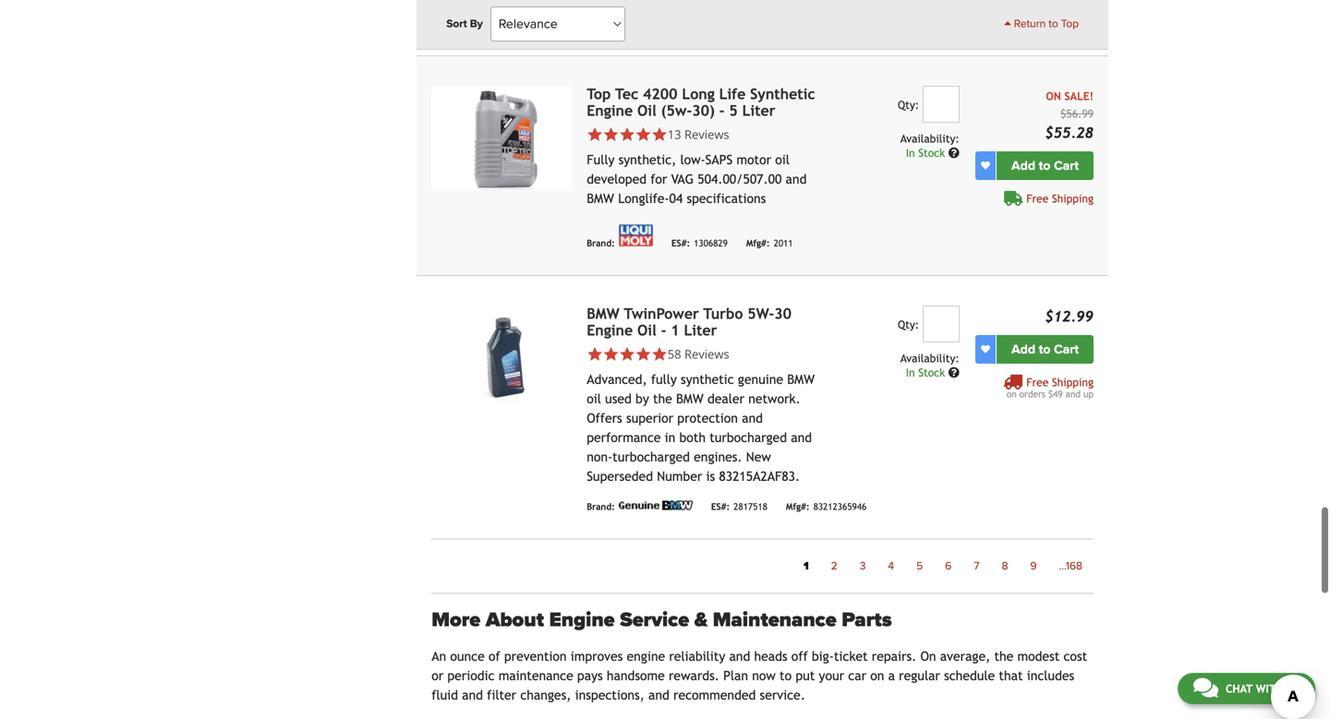 Task type: describe. For each thing, give the bounding box(es) containing it.
1 vertical spatial turbocharged
[[613, 450, 690, 464]]

advanced, fully synthetic genuine bmw oil used by the bmw dealer network. offers superior protection and performance in both turbocharged and non-turbocharged engines. new superseded number is 83215a2af83.
[[587, 372, 815, 484]]

- inside bmw twinpower turbo 5w-30 engine oil - 1 liter
[[661, 322, 666, 339]]

used
[[605, 391, 632, 406]]

shipping for free shipping on orders $49 and up
[[1052, 376, 1094, 389]]

filter
[[487, 688, 516, 703]]

engines.
[[694, 450, 742, 464]]

life
[[719, 85, 746, 102]]

$12.99
[[1045, 308, 1094, 325]]

on
[[1046, 89, 1061, 102]]

a
[[888, 669, 895, 684]]

8 link
[[991, 555, 1019, 579]]

improves
[[571, 649, 623, 664]]

qty: for top tec 4200 long life synthetic engine oil (5w-30) - 5 liter
[[898, 98, 919, 111]]

oil inside bmw twinpower turbo 5w-30 engine oil - 1 liter
[[637, 322, 657, 339]]

1306829
[[694, 238, 728, 249]]

liter inside top tec 4200 long life synthetic engine oil (5w-30) - 5 liter
[[742, 102, 776, 119]]

free shipping on orders $49 and up
[[1007, 376, 1094, 399]]

schedule
[[944, 669, 995, 684]]

in stock for on sale!
[[906, 146, 948, 159]]

an
[[432, 649, 446, 664]]

return to top
[[1011, 17, 1079, 30]]

13
[[668, 126, 681, 143]]

brand: for top
[[587, 238, 615, 249]]

with
[[1256, 683, 1283, 696]]

add to cart button for add to wish list icon
[[997, 335, 1094, 364]]

new
[[746, 450, 771, 464]]

non-
[[587, 450, 613, 464]]

fluid
[[432, 688, 458, 703]]

fully synthetic, low-saps motor oil developed for vag 504.00/507.00 and bmw longlife-04 specifications
[[587, 152, 807, 206]]

top tec 4200 long life synthetic engine oil (5w-30) - 5 liter
[[587, 85, 815, 119]]

comments image
[[1193, 677, 1218, 699]]

1 58 reviews link from the left
[[587, 346, 825, 362]]

for
[[650, 172, 667, 186]]

chat
[[1226, 683, 1253, 696]]

superior
[[626, 411, 673, 426]]

oil inside top tec 4200 long life synthetic engine oil (5w-30) - 5 liter
[[637, 102, 657, 119]]

and inside fully synthetic, low-saps motor oil developed for vag 504.00/507.00 and bmw longlife-04 specifications
[[786, 172, 807, 186]]

add for add to wish list icon
[[1012, 342, 1036, 357]]

long
[[682, 85, 715, 102]]

tec
[[615, 85, 638, 102]]

30)
[[692, 102, 715, 119]]

4 link
[[877, 555, 905, 579]]

the inside an ounce of prevention improves engine reliability and heads off big-ticket repairs. on average, the modest cost or periodic maintenance pays handsome rewards. plan now to put your car on a regular schedule that includes fluid and filter changes, inspections, and recommended service.
[[994, 649, 1014, 664]]

2 13 reviews link from the left
[[668, 126, 729, 143]]

30
[[774, 305, 792, 322]]

add to wish list image
[[981, 161, 990, 170]]

in
[[665, 430, 675, 445]]

bmw up network.
[[787, 372, 815, 387]]

star image inside 58 reviews link
[[635, 346, 651, 362]]

question circle image
[[948, 367, 960, 378]]

in for top tec 4200 long life synthetic engine oil (5w-30) - 5 liter
[[906, 146, 915, 159]]

6 link
[[934, 555, 963, 579]]

reviews for liter
[[684, 346, 729, 362]]

add to cart for add to cart button related to add to wish list image
[[1012, 158, 1079, 173]]

bmw twinpower turbo 5w-30 engine oil - 1 liter link
[[587, 305, 792, 339]]

modest
[[1017, 649, 1060, 664]]

reviews for 30)
[[684, 126, 729, 143]]

offers
[[587, 411, 622, 426]]

longlife-
[[618, 191, 669, 206]]

cart for add to wish list icon add to cart button
[[1054, 342, 1079, 357]]

5 inside paginated product list navigation navigation
[[916, 560, 923, 573]]

2011
[[774, 238, 793, 249]]

handsome
[[607, 669, 665, 684]]

turbo
[[703, 305, 743, 322]]

add to wish list image
[[981, 345, 990, 354]]

sort
[[446, 17, 467, 30]]

both
[[679, 430, 706, 445]]

2 vertical spatial engine
[[549, 608, 615, 633]]

motor
[[737, 152, 771, 167]]

heads
[[754, 649, 788, 664]]

free shipping
[[1026, 192, 1094, 205]]

mfg#: 83212365946
[[786, 502, 867, 512]]

0 vertical spatial top
[[1061, 17, 1079, 30]]

is
[[706, 469, 715, 484]]

83212365946
[[813, 502, 867, 512]]

504.00/507.00
[[698, 172, 782, 186]]

parts
[[842, 608, 892, 633]]

to up free shipping on orders $49 and up
[[1039, 342, 1051, 357]]

$49
[[1048, 389, 1063, 399]]

pays
[[577, 669, 603, 684]]

sale!
[[1064, 89, 1094, 102]]

repairs.
[[872, 649, 917, 664]]

to up free shipping
[[1039, 158, 1051, 173]]

low-
[[680, 152, 705, 167]]

1 13 reviews link from the left
[[587, 126, 825, 143]]

periodic
[[447, 669, 495, 684]]

bmw down synthetic
[[676, 391, 704, 406]]

…168
[[1059, 560, 1083, 573]]

5 link
[[905, 555, 934, 579]]

2817518
[[734, 502, 767, 512]]

58
[[668, 346, 681, 362]]

or
[[432, 669, 444, 684]]

5w-
[[747, 305, 774, 322]]

es#: 1306829
[[671, 238, 728, 249]]

return to top link
[[1004, 16, 1079, 32]]

2
[[831, 560, 838, 573]]

synthetic,
[[618, 152, 676, 167]]

mfg#: for top tec 4200 long life synthetic engine oil (5w-30) - 5 liter
[[746, 238, 770, 249]]

0 vertical spatial turbocharged
[[710, 430, 787, 445]]

in for bmw twinpower turbo 5w-30 engine oil - 1 liter
[[906, 366, 915, 379]]

vag
[[671, 172, 694, 186]]

chat with us
[[1226, 683, 1300, 696]]

4
[[888, 560, 894, 573]]

es#: for 30)
[[671, 238, 690, 249]]

chat with us link
[[1178, 673, 1315, 705]]

…168 link
[[1048, 555, 1094, 579]]

es#: for liter
[[711, 502, 730, 512]]

bmw inside fully synthetic, low-saps motor oil developed for vag 504.00/507.00 and bmw longlife-04 specifications
[[587, 191, 614, 206]]

recommended
[[673, 688, 756, 703]]



Task type: vqa. For each thing, say whether or not it's contained in the screenshot.
the top Add
yes



Task type: locate. For each thing, give the bounding box(es) containing it.
engine
[[627, 649, 665, 664]]

an ounce of prevention improves engine reliability and heads off big-ticket repairs. on average, the modest cost or periodic maintenance pays handsome rewards. plan now to put your car on a regular schedule that includes fluid and filter changes, inspections, and recommended service.
[[432, 649, 1087, 703]]

- inside top tec 4200 long life synthetic engine oil (5w-30) - 5 liter
[[719, 102, 725, 119]]

on left a at the bottom of page
[[870, 669, 884, 684]]

1 horizontal spatial mfg#:
[[786, 502, 810, 512]]

1 horizontal spatial turbocharged
[[710, 430, 787, 445]]

0 vertical spatial add
[[1012, 158, 1036, 173]]

reviews
[[684, 126, 729, 143], [684, 346, 729, 362]]

cart down $55.28
[[1054, 158, 1079, 173]]

(5w-
[[661, 102, 692, 119]]

top
[[1061, 17, 1079, 30], [587, 85, 611, 102]]

1 vertical spatial reviews
[[684, 346, 729, 362]]

7 link
[[963, 555, 991, 579]]

2 oil from the top
[[637, 322, 657, 339]]

add to cart up free shipping
[[1012, 158, 1079, 173]]

synthetic
[[750, 85, 815, 102]]

None number field
[[923, 86, 960, 123], [923, 306, 960, 343], [923, 86, 960, 123], [923, 306, 960, 343]]

0 horizontal spatial oil
[[587, 391, 601, 406]]

0 horizontal spatial the
[[653, 391, 672, 406]]

1 vertical spatial stock
[[918, 366, 945, 379]]

maintenance
[[499, 669, 573, 684]]

developed
[[587, 172, 647, 186]]

on
[[920, 649, 936, 664]]

1 link
[[792, 555, 820, 579]]

to inside an ounce of prevention improves engine reliability and heads off big-ticket repairs. on average, the modest cost or periodic maintenance pays handsome rewards. plan now to put your car on a regular schedule that includes fluid and filter changes, inspections, and recommended service.
[[780, 669, 792, 684]]

0 vertical spatial oil
[[775, 152, 790, 167]]

6
[[945, 560, 952, 573]]

1 vertical spatial free
[[1026, 376, 1049, 389]]

1 vertical spatial add to cart button
[[997, 335, 1094, 364]]

brand: left obdeleven - corporate logo
[[587, 18, 615, 29]]

liqui-moly - corporate logo image
[[619, 224, 653, 246]]

sort by
[[446, 17, 483, 30]]

ticket
[[834, 649, 868, 664]]

regular
[[899, 669, 940, 684]]

qty: for bmw twinpower turbo 5w-30 engine oil - 1 liter
[[898, 318, 919, 331]]

1 add to cart from the top
[[1012, 158, 1079, 173]]

shipping
[[1052, 192, 1094, 205], [1052, 376, 1094, 389]]

engine up improves
[[549, 608, 615, 633]]

2 free from the top
[[1026, 376, 1049, 389]]

engine inside bmw twinpower turbo 5w-30 engine oil - 1 liter
[[587, 322, 633, 339]]

add to cart up free shipping on orders $49 and up
[[1012, 342, 1079, 357]]

oil up the offers
[[587, 391, 601, 406]]

1 vertical spatial brand:
[[587, 238, 615, 249]]

stock left question circle icon
[[918, 366, 945, 379]]

brand: down superseded
[[587, 502, 615, 512]]

58 reviews link
[[587, 346, 825, 362], [668, 346, 729, 362]]

add right add to wish list icon
[[1012, 342, 1036, 357]]

2 qty: from the top
[[898, 318, 919, 331]]

0 vertical spatial availability:
[[900, 132, 960, 145]]

0 horizontal spatial turbocharged
[[613, 450, 690, 464]]

1 vertical spatial cart
[[1054, 342, 1079, 357]]

0 vertical spatial cart
[[1054, 158, 1079, 173]]

9
[[1030, 560, 1037, 573]]

dealer
[[708, 391, 745, 406]]

1 in from the top
[[906, 146, 915, 159]]

58 reviews
[[668, 346, 729, 362]]

1 qty: from the top
[[898, 98, 919, 111]]

inspections,
[[575, 688, 645, 703]]

1 horizontal spatial oil
[[775, 152, 790, 167]]

top left tec
[[587, 85, 611, 102]]

0 horizontal spatial -
[[661, 322, 666, 339]]

advanced,
[[587, 372, 647, 387]]

free down $55.28
[[1026, 192, 1049, 205]]

rewards.
[[669, 669, 719, 684]]

mfg#: left 83212365946
[[786, 502, 810, 512]]

1 horizontal spatial liter
[[742, 102, 776, 119]]

5 inside top tec 4200 long life synthetic engine oil (5w-30) - 5 liter
[[729, 102, 738, 119]]

0 vertical spatial oil
[[637, 102, 657, 119]]

mfg#: for bmw twinpower turbo 5w-30 engine oil - 1 liter
[[786, 502, 810, 512]]

orders
[[1019, 389, 1046, 399]]

the inside the advanced, fully synthetic genuine bmw oil used by the bmw dealer network. offers superior protection and performance in both turbocharged and non-turbocharged engines. new superseded number is 83215a2af83.
[[653, 391, 672, 406]]

add to cart button up free shipping
[[997, 151, 1094, 180]]

0 vertical spatial 1
[[671, 322, 680, 339]]

2 in from the top
[[906, 366, 915, 379]]

1 horizontal spatial the
[[994, 649, 1014, 664]]

synthetic
[[681, 372, 734, 387]]

liter inside bmw twinpower turbo 5w-30 engine oil - 1 liter
[[684, 322, 717, 339]]

caret up image
[[1004, 18, 1011, 29]]

now
[[752, 669, 776, 684]]

fully
[[587, 152, 615, 167]]

1 vertical spatial top
[[587, 85, 611, 102]]

oil right motor on the top
[[775, 152, 790, 167]]

1 horizontal spatial 5
[[916, 560, 923, 573]]

car
[[848, 669, 866, 684]]

reviews up synthetic
[[684, 346, 729, 362]]

0 vertical spatial -
[[719, 102, 725, 119]]

2 link
[[820, 555, 849, 579]]

by
[[636, 391, 649, 406]]

bmw inside bmw twinpower turbo 5w-30 engine oil - 1 liter
[[587, 305, 620, 322]]

0 vertical spatial 5
[[729, 102, 738, 119]]

includes
[[1027, 669, 1074, 684]]

oil for top tec 4200 long life synthetic engine oil (5w-30) - 5 liter
[[775, 152, 790, 167]]

add to cart button up free shipping on orders $49 and up
[[997, 335, 1094, 364]]

to left 'put'
[[780, 669, 792, 684]]

1 vertical spatial oil
[[587, 391, 601, 406]]

2 brand: from the top
[[587, 238, 615, 249]]

plan
[[723, 669, 748, 684]]

1 vertical spatial shipping
[[1052, 376, 1094, 389]]

3 brand: from the top
[[587, 502, 615, 512]]

0 vertical spatial in
[[906, 146, 915, 159]]

0 vertical spatial engine
[[587, 102, 633, 119]]

1 vertical spatial add to cart
[[1012, 342, 1079, 357]]

es#: left 2817518
[[711, 502, 730, 512]]

oil left '(5w-'
[[637, 102, 657, 119]]

availability:
[[900, 132, 960, 145], [900, 352, 960, 365]]

1 vertical spatial 1
[[803, 560, 809, 573]]

1 vertical spatial in stock
[[906, 366, 948, 379]]

es#: left 1306829
[[671, 238, 690, 249]]

cost
[[1064, 649, 1087, 664]]

saps
[[705, 152, 733, 167]]

0 vertical spatial in stock
[[906, 146, 948, 159]]

1 vertical spatial in
[[906, 366, 915, 379]]

1 horizontal spatial -
[[719, 102, 725, 119]]

liter
[[742, 102, 776, 119], [684, 322, 717, 339]]

1 vertical spatial es#:
[[711, 502, 730, 512]]

more
[[432, 608, 481, 633]]

2 add to cart from the top
[[1012, 342, 1079, 357]]

2 in stock from the top
[[906, 366, 948, 379]]

the up that in the right of the page
[[994, 649, 1014, 664]]

liter up motor on the top
[[742, 102, 776, 119]]

5
[[729, 102, 738, 119], [916, 560, 923, 573]]

availability: up question circle image
[[900, 132, 960, 145]]

0 vertical spatial the
[[653, 391, 672, 406]]

1 in stock from the top
[[906, 146, 948, 159]]

1 horizontal spatial es#:
[[711, 502, 730, 512]]

1 vertical spatial -
[[661, 322, 666, 339]]

big-
[[812, 649, 834, 664]]

2 add from the top
[[1012, 342, 1036, 357]]

2 stock from the top
[[918, 366, 945, 379]]

top right return
[[1061, 17, 1079, 30]]

add right add to wish list image
[[1012, 158, 1036, 173]]

your
[[819, 669, 844, 684]]

network.
[[748, 391, 801, 406]]

0 vertical spatial free
[[1026, 192, 1049, 205]]

add to cart button for add to wish list image
[[997, 151, 1094, 180]]

04
[[669, 191, 683, 206]]

bmw down "developed"
[[587, 191, 614, 206]]

1 up "58" in the right of the page
[[671, 322, 680, 339]]

return
[[1014, 17, 1046, 30]]

1 vertical spatial 5
[[916, 560, 923, 573]]

1 left 2
[[803, 560, 809, 573]]

$55.28
[[1045, 124, 1094, 141]]

bmw
[[587, 191, 614, 206], [587, 305, 620, 322], [787, 372, 815, 387], [676, 391, 704, 406]]

1 cart from the top
[[1054, 158, 1079, 173]]

star image
[[619, 126, 635, 143], [651, 126, 668, 143], [587, 346, 603, 362], [603, 346, 619, 362], [619, 346, 635, 362], [651, 346, 668, 362]]

0 vertical spatial on
[[1007, 389, 1017, 399]]

engine
[[587, 102, 633, 119], [587, 322, 633, 339], [549, 608, 615, 633]]

0 horizontal spatial 1
[[671, 322, 680, 339]]

es#: 2817518
[[711, 502, 767, 512]]

availability: up question circle icon
[[900, 352, 960, 365]]

fully
[[651, 372, 677, 387]]

shipping right orders
[[1052, 376, 1094, 389]]

cart for add to cart button related to add to wish list image
[[1054, 158, 1079, 173]]

1 horizontal spatial on
[[1007, 389, 1017, 399]]

2 reviews from the top
[[684, 346, 729, 362]]

1 vertical spatial the
[[994, 649, 1014, 664]]

2 cart from the top
[[1054, 342, 1079, 357]]

1 vertical spatial oil
[[637, 322, 657, 339]]

3
[[860, 560, 866, 573]]

in left question circle image
[[906, 146, 915, 159]]

the down fully
[[653, 391, 672, 406]]

protection
[[677, 411, 738, 426]]

maintenance
[[713, 608, 837, 633]]

es#1306829 - 2011 - top tec 4200 long life synthetic engine oil (5w-30) - 5 liter - fully synthetic, low-saps motor oil developed for vag 504.00/507.00 and bmw longlife-04 specifications - liqui-moly - audi bmw volkswagen image
[[432, 86, 572, 191]]

on left orders
[[1007, 389, 1017, 399]]

obdeleven - corporate logo image
[[619, 4, 642, 27]]

0 vertical spatial reviews
[[684, 126, 729, 143]]

that
[[999, 669, 1023, 684]]

brand: for bmw
[[587, 502, 615, 512]]

add
[[1012, 158, 1036, 173], [1012, 342, 1036, 357]]

engine up fully at the top left of the page
[[587, 102, 633, 119]]

cart
[[1054, 158, 1079, 173], [1054, 342, 1079, 357]]

availability: for on sale!
[[900, 132, 960, 145]]

1 vertical spatial engine
[[587, 322, 633, 339]]

oil inside fully synthetic, low-saps motor oil developed for vag 504.00/507.00 and bmw longlife-04 specifications
[[775, 152, 790, 167]]

bmw left twinpower
[[587, 305, 620, 322]]

1 vertical spatial mfg#:
[[786, 502, 810, 512]]

on inside free shipping on orders $49 and up
[[1007, 389, 1017, 399]]

free left up
[[1026, 376, 1049, 389]]

and inside free shipping on orders $49 and up
[[1066, 389, 1081, 399]]

0 vertical spatial add to cart button
[[997, 151, 1094, 180]]

1 inside '1' link
[[803, 560, 809, 573]]

availability: for $12.99
[[900, 352, 960, 365]]

es#2817518 - 83212365946 - bmw twinpower turbo 5w-30 engine oil - 1 liter  - advanced, fully synthetic genuine bmw oil used by the bmw dealer network. offers superior protection and performance in both turbocharged and non-turbocharged engines. new superseded number is 83215a2af83. - genuine bmw - bmw image
[[432, 306, 572, 411]]

1 add to cart button from the top
[[997, 151, 1094, 180]]

1 brand: from the top
[[587, 18, 615, 29]]

free for free shipping
[[1026, 192, 1049, 205]]

add to cart for add to wish list icon add to cart button
[[1012, 342, 1079, 357]]

5 right the '30)'
[[729, 102, 738, 119]]

1 free from the top
[[1026, 192, 1049, 205]]

free inside free shipping on orders $49 and up
[[1026, 376, 1049, 389]]

of
[[489, 649, 500, 664]]

genuine
[[738, 372, 783, 387]]

in left question circle icon
[[906, 366, 915, 379]]

to right return
[[1049, 17, 1058, 30]]

stock for on sale!
[[918, 146, 945, 159]]

brand: left liqui-moly - corporate logo
[[587, 238, 615, 249]]

paginated product list navigation navigation
[[432, 555, 1094, 579]]

shipping for free shipping
[[1052, 192, 1094, 205]]

more about engine service & maintenance parts
[[432, 608, 892, 633]]

1 vertical spatial liter
[[684, 322, 717, 339]]

put
[[796, 669, 815, 684]]

cart down $12.99
[[1054, 342, 1079, 357]]

0 horizontal spatial liter
[[684, 322, 717, 339]]

0 vertical spatial stock
[[918, 146, 945, 159]]

1 shipping from the top
[[1052, 192, 1094, 205]]

oil inside the advanced, fully synthetic genuine bmw oil used by the bmw dealer network. offers superior protection and performance in both turbocharged and non-turbocharged engines. new superseded number is 83215a2af83.
[[587, 391, 601, 406]]

mfg#: 2011
[[746, 238, 793, 249]]

genuine bmw - corporate logo image
[[619, 501, 693, 510]]

1 vertical spatial qty:
[[898, 318, 919, 331]]

liter up 58 reviews
[[684, 322, 717, 339]]

3 link
[[849, 555, 877, 579]]

on
[[1007, 389, 1017, 399], [870, 669, 884, 684]]

free for free shipping on orders $49 and up
[[1026, 376, 1049, 389]]

shipping down $55.28
[[1052, 192, 1094, 205]]

13 reviews
[[668, 126, 729, 143]]

star image
[[587, 126, 603, 143], [603, 126, 619, 143], [635, 126, 651, 143], [635, 346, 651, 362]]

0 vertical spatial shipping
[[1052, 192, 1094, 205]]

0 vertical spatial liter
[[742, 102, 776, 119]]

top inside top tec 4200 long life synthetic engine oil (5w-30) - 5 liter
[[587, 85, 611, 102]]

oil up fully
[[637, 322, 657, 339]]

5 right "4"
[[916, 560, 923, 573]]

reviews down the '30)'
[[684, 126, 729, 143]]

turbocharged down "in"
[[613, 450, 690, 464]]

1 inside bmw twinpower turbo 5w-30 engine oil - 1 liter
[[671, 322, 680, 339]]

1 oil from the top
[[637, 102, 657, 119]]

mfg#: left 2011
[[746, 238, 770, 249]]

0 vertical spatial es#:
[[671, 238, 690, 249]]

1 horizontal spatial top
[[1061, 17, 1079, 30]]

1 reviews from the top
[[684, 126, 729, 143]]

off
[[791, 649, 808, 664]]

shipping inside free shipping on orders $49 and up
[[1052, 376, 1094, 389]]

-
[[719, 102, 725, 119], [661, 322, 666, 339]]

engine up advanced,
[[587, 322, 633, 339]]

in stock for $12.99
[[906, 366, 948, 379]]

2 availability: from the top
[[900, 352, 960, 365]]

service
[[620, 608, 689, 633]]

0 horizontal spatial top
[[587, 85, 611, 102]]

0 vertical spatial brand:
[[587, 18, 615, 29]]

0 vertical spatial mfg#:
[[746, 238, 770, 249]]

1 vertical spatial on
[[870, 669, 884, 684]]

turbocharged up new
[[710, 430, 787, 445]]

stock for $12.99
[[918, 366, 945, 379]]

0 horizontal spatial mfg#:
[[746, 238, 770, 249]]

about
[[486, 608, 544, 633]]

on sale! $56.99 $55.28
[[1045, 89, 1094, 141]]

performance
[[587, 430, 661, 445]]

0 horizontal spatial es#:
[[671, 238, 690, 249]]

add for add to wish list image
[[1012, 158, 1036, 173]]

1 vertical spatial availability:
[[900, 352, 960, 365]]

7
[[974, 560, 980, 573]]

reliability
[[669, 649, 725, 664]]

stock left question circle image
[[918, 146, 945, 159]]

1 add from the top
[[1012, 158, 1036, 173]]

2 shipping from the top
[[1052, 376, 1094, 389]]

0 horizontal spatial 5
[[729, 102, 738, 119]]

oil for bmw twinpower turbo 5w-30 engine oil - 1 liter
[[587, 391, 601, 406]]

1 horizontal spatial 1
[[803, 560, 809, 573]]

2 vertical spatial brand:
[[587, 502, 615, 512]]

0 horizontal spatial on
[[870, 669, 884, 684]]

engine inside top tec 4200 long life synthetic engine oil (5w-30) - 5 liter
[[587, 102, 633, 119]]

2 add to cart button from the top
[[997, 335, 1094, 364]]

on inside an ounce of prevention improves engine reliability and heads off big-ticket repairs. on average, the modest cost or periodic maintenance pays handsome rewards. plan now to put your car on a regular schedule that includes fluid and filter changes, inspections, and recommended service.
[[870, 669, 884, 684]]

question circle image
[[948, 147, 960, 158]]

brand:
[[587, 18, 615, 29], [587, 238, 615, 249], [587, 502, 615, 512]]

1 vertical spatial add
[[1012, 342, 1036, 357]]

0 vertical spatial add to cart
[[1012, 158, 1079, 173]]

1 availability: from the top
[[900, 132, 960, 145]]

1
[[671, 322, 680, 339], [803, 560, 809, 573]]

1 stock from the top
[[918, 146, 945, 159]]

number
[[657, 469, 702, 484]]

0 vertical spatial qty:
[[898, 98, 919, 111]]

2 58 reviews link from the left
[[668, 346, 729, 362]]

in stock
[[906, 146, 948, 159], [906, 366, 948, 379]]

changes,
[[520, 688, 571, 703]]



